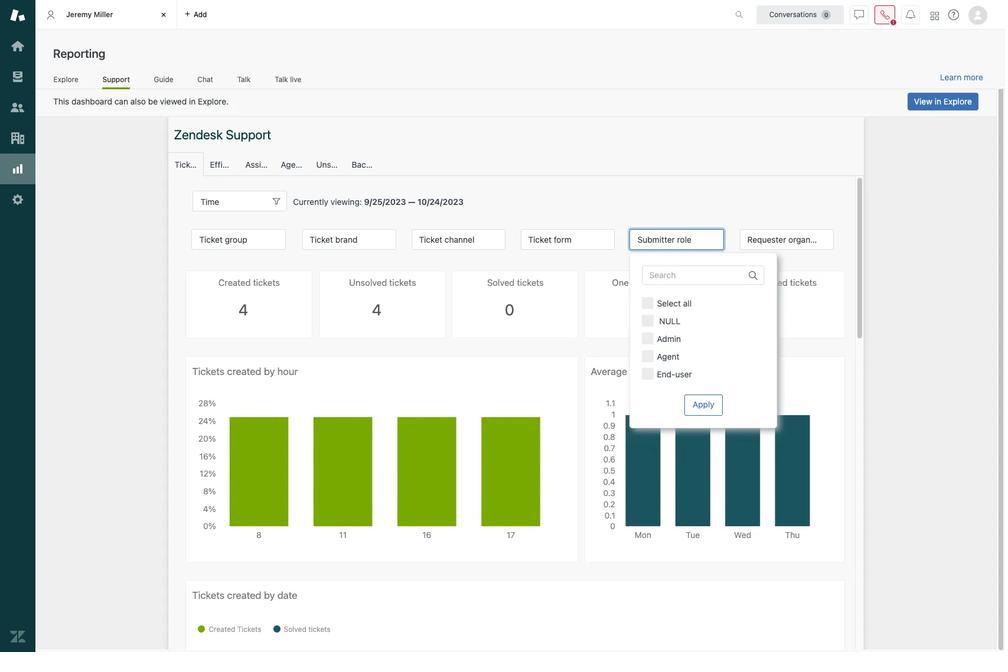 Task type: vqa. For each thing, say whether or not it's contained in the screenshot.
Conversations button
yes



Task type: locate. For each thing, give the bounding box(es) containing it.
learn
[[940, 72, 962, 82]]

add button
[[177, 0, 214, 29]]

learn more
[[940, 72, 983, 82]]

conversations button
[[757, 5, 844, 24]]

notifications image
[[906, 10, 916, 19]]

learn more link
[[940, 72, 983, 83]]

in
[[189, 96, 196, 106], [935, 96, 942, 106]]

0 horizontal spatial talk
[[237, 75, 251, 84]]

in right view
[[935, 96, 942, 106]]

explore link
[[53, 75, 79, 87]]

jeremy miller
[[66, 10, 113, 19]]

this dashboard can also be viewed in explore.
[[53, 96, 229, 106]]

explore down learn more link
[[944, 96, 972, 106]]

in right viewed
[[189, 96, 196, 106]]

jeremy
[[66, 10, 92, 19]]

2 in from the left
[[935, 96, 942, 106]]

more
[[964, 72, 983, 82]]

conversations
[[769, 10, 817, 19]]

talk for talk live
[[275, 75, 288, 84]]

talk right chat
[[237, 75, 251, 84]]

viewed
[[160, 96, 187, 106]]

1 horizontal spatial in
[[935, 96, 942, 106]]

1 vertical spatial explore
[[944, 96, 972, 106]]

chat
[[197, 75, 213, 84]]

explore inside view in explore "button"
[[944, 96, 972, 106]]

talk live link
[[274, 75, 302, 87]]

talk for talk
[[237, 75, 251, 84]]

0 horizontal spatial in
[[189, 96, 196, 106]]

1 horizontal spatial talk
[[275, 75, 288, 84]]

can
[[114, 96, 128, 106]]

customers image
[[10, 100, 25, 115]]

guide
[[154, 75, 173, 84]]

get started image
[[10, 38, 25, 54]]

in inside "button"
[[935, 96, 942, 106]]

talk inside "link"
[[237, 75, 251, 84]]

talk live
[[275, 75, 301, 84]]

1 in from the left
[[189, 96, 196, 106]]

also
[[130, 96, 146, 106]]

1 talk from the left
[[237, 75, 251, 84]]

button displays agent's chat status as invisible. image
[[855, 10, 864, 19]]

1 horizontal spatial explore
[[944, 96, 972, 106]]

2 talk from the left
[[275, 75, 288, 84]]

organizations image
[[10, 131, 25, 146]]

view
[[914, 96, 933, 106]]

0 horizontal spatial explore
[[54, 75, 78, 84]]

zendesk image
[[10, 629, 25, 644]]

explore inside explore link
[[54, 75, 78, 84]]

explore up this
[[54, 75, 78, 84]]

0 vertical spatial explore
[[54, 75, 78, 84]]

tabs tab list
[[35, 0, 723, 30]]

miller
[[94, 10, 113, 19]]

explore
[[54, 75, 78, 84], [944, 96, 972, 106]]

talk left live
[[275, 75, 288, 84]]

talk
[[237, 75, 251, 84], [275, 75, 288, 84]]



Task type: describe. For each thing, give the bounding box(es) containing it.
reporting
[[53, 47, 105, 60]]

main element
[[0, 0, 35, 652]]

guide link
[[154, 75, 174, 87]]

explore.
[[198, 96, 229, 106]]

support
[[102, 75, 130, 84]]

support link
[[102, 75, 130, 89]]

views image
[[10, 69, 25, 84]]

view in explore
[[914, 96, 972, 106]]

zendesk products image
[[931, 12, 939, 20]]

get help image
[[949, 9, 959, 20]]

admin image
[[10, 192, 25, 207]]

chat link
[[197, 75, 213, 87]]

be
[[148, 96, 158, 106]]

this
[[53, 96, 69, 106]]

close image
[[158, 9, 170, 21]]

add
[[194, 10, 207, 19]]

view in explore button
[[908, 93, 979, 110]]

talk link
[[237, 75, 251, 87]]

live
[[290, 75, 301, 84]]

jeremy miller tab
[[35, 0, 177, 30]]

dashboard
[[72, 96, 112, 106]]

reporting image
[[10, 161, 25, 177]]

zendesk support image
[[10, 8, 25, 23]]



